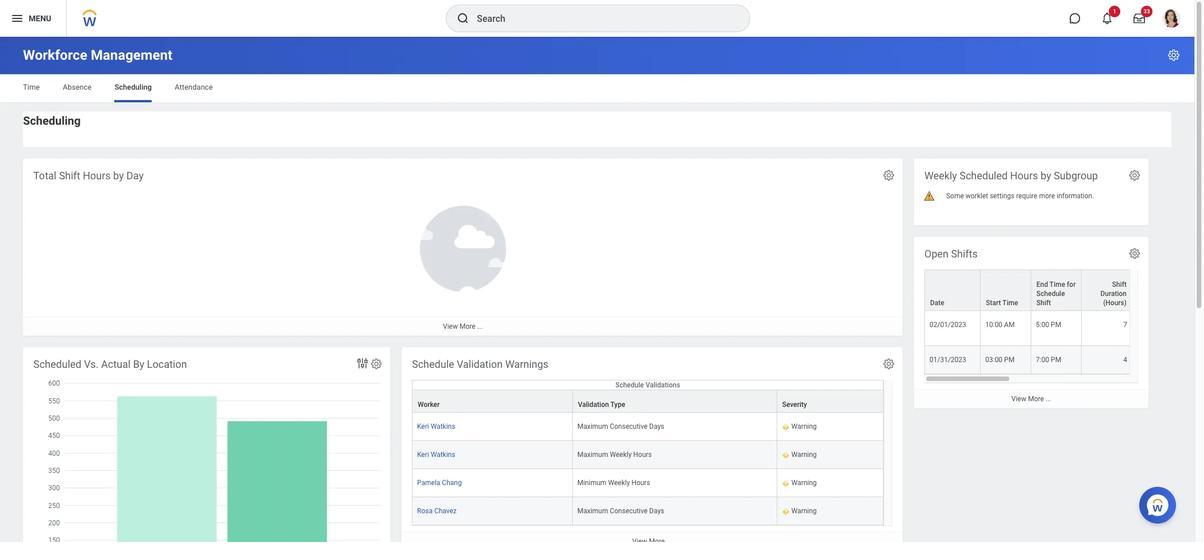 Task type: vqa. For each thing, say whether or not it's contained in the screenshot.
the left star icon
no



Task type: locate. For each thing, give the bounding box(es) containing it.
by up more
[[1041, 170, 1052, 182]]

1 vertical spatial keri
[[417, 451, 429, 459]]

hours for total shift hours by day
[[83, 170, 111, 182]]

end time for schedule shift
[[1037, 281, 1076, 307]]

0 vertical spatial schedule
[[1037, 290, 1065, 298]]

1 horizontal spatial validation
[[578, 401, 609, 409]]

1 keri from the top
[[417, 423, 429, 431]]

... down 7:00 pm
[[1046, 395, 1052, 403]]

7:00
[[1036, 356, 1050, 364]]

2 keri from the top
[[417, 451, 429, 459]]

weekly right minimum
[[608, 479, 630, 487]]

scheduled up worklet
[[960, 170, 1008, 182]]

by
[[113, 170, 124, 182], [1041, 170, 1052, 182]]

type
[[611, 401, 626, 409]]

1 vertical spatial days
[[650, 507, 665, 515]]

2 warning element from the top
[[792, 448, 817, 459]]

validation
[[457, 358, 503, 370], [578, 401, 609, 409]]

keri watkins link down worker
[[417, 420, 455, 431]]

keri watkins up the pamela chang link
[[417, 451, 455, 459]]

4
[[1124, 356, 1128, 364]]

1 vertical spatial maximum
[[578, 451, 608, 459]]

0 vertical spatial view more ...
[[443, 323, 483, 331]]

notifications large image
[[1102, 13, 1113, 24]]

validation inside popup button
[[578, 401, 609, 409]]

maximum for chavez
[[578, 507, 608, 515]]

0 horizontal spatial validation
[[457, 358, 503, 370]]

2 severity image from the top
[[782, 507, 790, 516]]

0 horizontal spatial more
[[460, 323, 476, 331]]

view for total shift hours by day
[[443, 323, 458, 331]]

2 vertical spatial weekly
[[608, 479, 630, 487]]

... up schedule validation warnings
[[477, 323, 483, 331]]

weekly
[[925, 170, 958, 182], [610, 451, 632, 459], [608, 479, 630, 487]]

schedule up worker
[[412, 358, 454, 370]]

by left day
[[113, 170, 124, 182]]

1 vertical spatial scheduling
[[23, 114, 81, 128]]

hours for weekly scheduled hours by subgroup
[[1011, 170, 1039, 182]]

shifts
[[952, 248, 978, 260]]

Search Workday  search field
[[477, 6, 727, 31]]

2 days from the top
[[650, 507, 665, 515]]

1 vertical spatial view more ... link
[[915, 389, 1149, 408]]

1 horizontal spatial view more ... link
[[915, 389, 1149, 408]]

keri for the keri watkins link associated with severity icon corresponding to keri watkins
[[417, 423, 429, 431]]

keri watkins link
[[417, 420, 455, 431], [417, 448, 455, 459]]

absence
[[63, 83, 92, 91]]

1 horizontal spatial schedule
[[616, 381, 644, 389]]

1 horizontal spatial shift
[[1037, 299, 1051, 307]]

1 horizontal spatial ...
[[1046, 395, 1052, 403]]

hours up the require
[[1011, 170, 1039, 182]]

view more ... down 7:00
[[1012, 395, 1052, 403]]

2 by from the left
[[1041, 170, 1052, 182]]

more inside total shift hours by day element
[[460, 323, 476, 331]]

1 keri watkins from the top
[[417, 423, 455, 431]]

watkins
[[431, 423, 455, 431], [431, 451, 455, 459]]

2 severity image from the top
[[782, 479, 790, 488]]

time down workforce
[[23, 83, 40, 91]]

0 vertical spatial keri watkins link
[[417, 420, 455, 431]]

maximum consecutive days down the 'minimum weekly hours'
[[578, 507, 665, 515]]

severity image
[[782, 423, 790, 432], [782, 507, 790, 516]]

1 keri watkins link from the top
[[417, 420, 455, 431]]

days for watkins
[[650, 423, 665, 431]]

0 horizontal spatial by
[[113, 170, 124, 182]]

minimum weekly hours element
[[578, 477, 650, 487]]

inbox large image
[[1134, 13, 1146, 24]]

tab list containing time
[[11, 75, 1184, 102]]

1 vertical spatial ...
[[1046, 395, 1052, 403]]

view more ... link for total shift hours by day
[[23, 317, 903, 336]]

schedule
[[1037, 290, 1065, 298], [412, 358, 454, 370], [616, 381, 644, 389]]

view up schedule validation warnings
[[443, 323, 458, 331]]

2 horizontal spatial schedule
[[1037, 290, 1065, 298]]

keri watkins
[[417, 423, 455, 431], [417, 451, 455, 459]]

0 horizontal spatial view more ... link
[[23, 317, 903, 336]]

view down the 03:00 pm
[[1012, 395, 1027, 403]]

1 vertical spatial more
[[1029, 395, 1044, 403]]

2 horizontal spatial time
[[1050, 281, 1066, 289]]

time left for
[[1050, 281, 1066, 289]]

schedule validation warnings element
[[402, 347, 903, 542]]

pm for 03:00 pm
[[1005, 356, 1015, 364]]

days for chavez
[[650, 507, 665, 515]]

maximum up minimum
[[578, 451, 608, 459]]

hours down maximum weekly hours
[[632, 479, 650, 487]]

1 vertical spatial schedule
[[412, 358, 454, 370]]

1 maximum consecutive days element from the top
[[578, 420, 665, 431]]

2 vertical spatial schedule
[[616, 381, 644, 389]]

1 by from the left
[[113, 170, 124, 182]]

severity image for pamela chang
[[782, 479, 790, 488]]

schedule down end
[[1037, 290, 1065, 298]]

information.
[[1057, 192, 1095, 200]]

configure this page image
[[1167, 48, 1181, 62]]

0 vertical spatial ...
[[477, 323, 483, 331]]

1 horizontal spatial time
[[1003, 299, 1019, 307]]

rosa chavez link
[[417, 505, 457, 515]]

0 vertical spatial more
[[460, 323, 476, 331]]

keri up pamela
[[417, 451, 429, 459]]

1 vertical spatial time
[[1050, 281, 1066, 289]]

view more ... link inside open shifts element
[[915, 389, 1149, 408]]

2 vertical spatial time
[[1003, 299, 1019, 307]]

0 vertical spatial shift
[[59, 170, 80, 182]]

0 horizontal spatial scheduled
[[33, 358, 81, 370]]

weekly up minimum weekly hours element
[[610, 451, 632, 459]]

maximum consecutive days element for rosa chavez
[[578, 505, 665, 515]]

row containing 01/31/2023
[[925, 346, 1204, 374]]

workforce management main content
[[0, 37, 1204, 542]]

tab list
[[11, 75, 1184, 102]]

0 vertical spatial keri
[[417, 423, 429, 431]]

2 maximum consecutive days from the top
[[578, 507, 665, 515]]

tab list inside workforce management main content
[[11, 75, 1184, 102]]

scheduled left vs.
[[33, 358, 81, 370]]

1 horizontal spatial by
[[1041, 170, 1052, 182]]

1 warning from the top
[[792, 423, 817, 431]]

watkins up the pamela chang link
[[431, 451, 455, 459]]

days down the 'minimum weekly hours'
[[650, 507, 665, 515]]

pm right 7:00
[[1051, 356, 1062, 364]]

minimum
[[578, 479, 607, 487]]

view more ...
[[443, 323, 483, 331], [1012, 395, 1052, 403]]

0 vertical spatial consecutive
[[610, 423, 648, 431]]

watkins down worker
[[431, 423, 455, 431]]

1 vertical spatial severity image
[[782, 507, 790, 516]]

0 horizontal spatial view more ...
[[443, 323, 483, 331]]

date column header
[[925, 270, 981, 312]]

end time for schedule shift column header
[[1032, 270, 1082, 312]]

1 vertical spatial shift
[[1113, 281, 1127, 289]]

warning for fourth warning element from the bottom of the schedule validation warnings element
[[792, 423, 817, 431]]

0 vertical spatial view more ... link
[[23, 317, 903, 336]]

some worklet settings require more information.
[[947, 192, 1095, 200]]

more up schedule validation warnings
[[460, 323, 476, 331]]

5:00
[[1036, 321, 1050, 329]]

view more ... link up schedule validation warnings
[[23, 317, 903, 336]]

0 vertical spatial keri watkins
[[417, 423, 455, 431]]

2 keri watkins link from the top
[[417, 448, 455, 459]]

consecutive down "type"
[[610, 423, 648, 431]]

severity image
[[782, 451, 790, 460], [782, 479, 790, 488]]

location
[[147, 358, 187, 370]]

0 vertical spatial scheduling
[[115, 83, 152, 91]]

total shift hours by day
[[33, 170, 144, 182]]

view inside open shifts element
[[1012, 395, 1027, 403]]

2 maximum consecutive days element from the top
[[578, 505, 665, 515]]

time inside popup button
[[1003, 299, 1019, 307]]

pm right the 03:00
[[1005, 356, 1015, 364]]

0 vertical spatial maximum consecutive days element
[[578, 420, 665, 431]]

hours for minimum weekly hours
[[632, 479, 650, 487]]

require
[[1017, 192, 1038, 200]]

2 keri watkins from the top
[[417, 451, 455, 459]]

time
[[23, 83, 40, 91], [1050, 281, 1066, 289], [1003, 299, 1019, 307]]

days
[[650, 423, 665, 431], [650, 507, 665, 515]]

keri watkins link up the pamela chang link
[[417, 448, 455, 459]]

workforce
[[23, 47, 87, 63]]

hours left day
[[83, 170, 111, 182]]

1 days from the top
[[650, 423, 665, 431]]

maximum consecutive days down "type"
[[578, 423, 665, 431]]

1 severity image from the top
[[782, 451, 790, 460]]

actual
[[101, 358, 131, 370]]

view more ... link down 7:00
[[915, 389, 1149, 408]]

shift
[[59, 170, 80, 182], [1113, 281, 1127, 289], [1037, 299, 1051, 307]]

more
[[460, 323, 476, 331], [1029, 395, 1044, 403]]

view for open shifts
[[1012, 395, 1027, 403]]

5:00 pm
[[1036, 321, 1062, 329]]

warning element
[[792, 420, 817, 431], [792, 448, 817, 459], [792, 477, 817, 487], [792, 505, 817, 515]]

03:00 pm
[[986, 356, 1015, 364]]

maximum down minimum
[[578, 507, 608, 515]]

row containing end time for schedule shift
[[925, 270, 1204, 312]]

3 warning from the top
[[792, 479, 817, 487]]

2 vertical spatial shift
[[1037, 299, 1051, 307]]

0 vertical spatial maximum consecutive days
[[578, 423, 665, 431]]

scheduling down management
[[115, 83, 152, 91]]

warning
[[792, 423, 817, 431], [792, 451, 817, 459], [792, 479, 817, 487], [792, 507, 817, 515]]

management
[[91, 47, 173, 63]]

1 consecutive from the top
[[610, 423, 648, 431]]

... inside open shifts element
[[1046, 395, 1052, 403]]

1 horizontal spatial more
[[1029, 395, 1044, 403]]

1 horizontal spatial view
[[1012, 395, 1027, 403]]

2 watkins from the top
[[431, 451, 455, 459]]

1 horizontal spatial view more ...
[[1012, 395, 1052, 403]]

scheduling
[[115, 83, 152, 91], [23, 114, 81, 128]]

1 vertical spatial validation
[[578, 401, 609, 409]]

maximum
[[578, 423, 608, 431], [578, 451, 608, 459], [578, 507, 608, 515]]

view more ... link
[[23, 317, 903, 336], [915, 389, 1149, 408]]

watkins for 2nd warning element
[[431, 451, 455, 459]]

minimum weekly hours
[[578, 479, 650, 487]]

consecutive
[[610, 423, 648, 431], [610, 507, 648, 515]]

0 vertical spatial view
[[443, 323, 458, 331]]

shift up duration
[[1113, 281, 1127, 289]]

...
[[477, 323, 483, 331], [1046, 395, 1052, 403]]

0 horizontal spatial time
[[23, 83, 40, 91]]

workforce management
[[23, 47, 173, 63]]

1 horizontal spatial scheduled
[[960, 170, 1008, 182]]

1 vertical spatial keri watkins link
[[417, 448, 455, 459]]

view
[[443, 323, 458, 331], [1012, 395, 1027, 403]]

configure scheduled vs. actual by location image
[[370, 358, 383, 370]]

maximum down validation type
[[578, 423, 608, 431]]

warning for 2nd warning element
[[792, 451, 817, 459]]

consecutive down the 'minimum weekly hours'
[[610, 507, 648, 515]]

maximum weekly hours element
[[578, 448, 652, 459]]

schedule inside popup button
[[616, 381, 644, 389]]

validation type
[[578, 401, 626, 409]]

weekly up "some"
[[925, 170, 958, 182]]

1 maximum consecutive days from the top
[[578, 423, 665, 431]]

0 horizontal spatial view
[[443, 323, 458, 331]]

2 maximum from the top
[[578, 451, 608, 459]]

days down validation type popup button
[[650, 423, 665, 431]]

for
[[1068, 281, 1076, 289]]

scheduled vs. actual by location
[[33, 358, 187, 370]]

start time
[[986, 299, 1019, 307]]

maximum consecutive days for keri watkins
[[578, 423, 665, 431]]

watkins for fourth warning element from the bottom of the schedule validation warnings element
[[431, 423, 455, 431]]

total shift hours by day element
[[23, 159, 903, 336]]

0 horizontal spatial schedule
[[412, 358, 454, 370]]

... inside total shift hours by day element
[[477, 323, 483, 331]]

0 vertical spatial watkins
[[431, 423, 455, 431]]

1 vertical spatial keri watkins
[[417, 451, 455, 459]]

hours up minimum weekly hours element
[[634, 451, 652, 459]]

1 vertical spatial weekly
[[610, 451, 632, 459]]

scheduling down absence
[[23, 114, 81, 128]]

1 vertical spatial severity image
[[782, 479, 790, 488]]

by
[[133, 358, 144, 370]]

1 vertical spatial watkins
[[431, 451, 455, 459]]

0 vertical spatial severity image
[[782, 451, 790, 460]]

1 vertical spatial view
[[1012, 395, 1027, 403]]

configure schedule validation warnings image
[[883, 358, 896, 370]]

configure weekly scheduled hours by subgroup image
[[1129, 169, 1142, 182]]

1 vertical spatial view more ...
[[1012, 395, 1052, 403]]

1 severity image from the top
[[782, 423, 790, 432]]

0 vertical spatial severity image
[[782, 423, 790, 432]]

shift down end
[[1037, 299, 1051, 307]]

02/01/2023
[[930, 321, 967, 329]]

shift right total
[[59, 170, 80, 182]]

3 maximum from the top
[[578, 507, 608, 515]]

keri
[[417, 423, 429, 431], [417, 451, 429, 459]]

1 vertical spatial consecutive
[[610, 507, 648, 515]]

scheduled
[[960, 170, 1008, 182], [33, 358, 81, 370]]

1 watkins from the top
[[431, 423, 455, 431]]

maximum consecutive days element down "type"
[[578, 420, 665, 431]]

warning for 3rd warning element from the top of the schedule validation warnings element
[[792, 479, 817, 487]]

maximum consecutive days element
[[578, 420, 665, 431], [578, 505, 665, 515]]

hours for maximum weekly hours
[[634, 451, 652, 459]]

1 vertical spatial maximum consecutive days
[[578, 507, 665, 515]]

2 horizontal spatial shift
[[1113, 281, 1127, 289]]

0 vertical spatial days
[[650, 423, 665, 431]]

validation left "type"
[[578, 401, 609, 409]]

2 consecutive from the top
[[610, 507, 648, 515]]

pm
[[1051, 321, 1062, 329], [1005, 356, 1015, 364], [1051, 356, 1062, 364]]

view more ... up schedule validation warnings
[[443, 323, 483, 331]]

start time column header
[[981, 270, 1032, 312]]

1 maximum from the top
[[578, 423, 608, 431]]

schedule up "type"
[[616, 381, 644, 389]]

time right start
[[1003, 299, 1019, 307]]

end
[[1037, 281, 1049, 289]]

0 horizontal spatial shift
[[59, 170, 80, 182]]

1 vertical spatial maximum consecutive days element
[[578, 505, 665, 515]]

maximum consecutive days element down the 'minimum weekly hours'
[[578, 505, 665, 515]]

0 horizontal spatial ...
[[477, 323, 483, 331]]

menu banner
[[0, 0, 1195, 37]]

keri watkins for severity image for keri watkins
[[417, 451, 455, 459]]

row
[[925, 270, 1204, 312], [925, 311, 1204, 346], [925, 346, 1204, 374], [412, 390, 884, 413], [412, 413, 884, 441], [412, 441, 884, 469], [412, 469, 884, 497], [412, 497, 884, 525]]

time for start time
[[1003, 299, 1019, 307]]

keri down worker
[[417, 423, 429, 431]]

more down 7:00
[[1029, 395, 1044, 403]]

view more ... inside total shift hours by day element
[[443, 323, 483, 331]]

4 warning from the top
[[792, 507, 817, 515]]

2 warning from the top
[[792, 451, 817, 459]]

maximum consecutive days for rosa chavez
[[578, 507, 665, 515]]

pamela
[[417, 479, 441, 487]]

2 vertical spatial maximum
[[578, 507, 608, 515]]

view inside total shift hours by day element
[[443, 323, 458, 331]]

time inside end time for schedule shift
[[1050, 281, 1066, 289]]

more inside open shifts element
[[1029, 395, 1044, 403]]

keri watkins down worker
[[417, 423, 455, 431]]

pm right 5:00
[[1051, 321, 1062, 329]]

validation up 'worker' "popup button"
[[457, 358, 503, 370]]

schedule for schedule validation warnings
[[412, 358, 454, 370]]

maximum consecutive days
[[578, 423, 665, 431], [578, 507, 665, 515]]

0 vertical spatial maximum
[[578, 423, 608, 431]]

view more ... inside open shifts element
[[1012, 395, 1052, 403]]



Task type: describe. For each thing, give the bounding box(es) containing it.
worklet
[[966, 192, 989, 200]]

keri watkins link for severity icon corresponding to keri watkins
[[417, 420, 455, 431]]

day
[[126, 170, 144, 182]]

worker button
[[413, 390, 573, 412]]

rosa chavez
[[417, 507, 457, 515]]

maximum consecutive days element for keri watkins
[[578, 420, 665, 431]]

time for end time for schedule shift
[[1050, 281, 1066, 289]]

1 button
[[1095, 6, 1121, 31]]

7
[[1124, 321, 1128, 329]]

maximum for watkins
[[578, 423, 608, 431]]

am
[[1005, 321, 1015, 329]]

rosa
[[417, 507, 433, 515]]

1 horizontal spatial scheduling
[[115, 83, 152, 91]]

shift duration (hours)
[[1101, 281, 1127, 307]]

chavez
[[435, 507, 457, 515]]

view more ... for total shift hours by day
[[443, 323, 483, 331]]

0 vertical spatial validation
[[457, 358, 503, 370]]

keri for severity image for keri watkins's the keri watkins link
[[417, 451, 429, 459]]

validation type button
[[573, 390, 777, 412]]

0 vertical spatial time
[[23, 83, 40, 91]]

schedule inside end time for schedule shift
[[1037, 290, 1065, 298]]

weekly for minimum weekly hours
[[608, 479, 630, 487]]

severity button
[[778, 390, 884, 412]]

search image
[[456, 11, 470, 25]]

keri watkins for severity icon corresponding to keri watkins
[[417, 423, 455, 431]]

01/31/2023
[[930, 356, 967, 364]]

row containing 02/01/2023
[[925, 311, 1204, 346]]

pamela chang
[[417, 479, 462, 487]]

33
[[1144, 8, 1151, 14]]

(hours)
[[1104, 299, 1127, 307]]

weekly for maximum weekly hours
[[610, 451, 632, 459]]

0 horizontal spatial scheduling
[[23, 114, 81, 128]]

schedule for schedule validations
[[616, 381, 644, 389]]

pm for 5:00 pm
[[1051, 321, 1062, 329]]

10:00 am
[[986, 321, 1015, 329]]

4 warning element from the top
[[792, 505, 817, 515]]

consecutive for chavez
[[610, 507, 648, 515]]

pamela chang link
[[417, 477, 462, 487]]

chang
[[442, 479, 462, 487]]

view more ... for open shifts
[[1012, 395, 1052, 403]]

view more ... link for open shifts
[[915, 389, 1149, 408]]

severity image for rosa chavez
[[782, 507, 790, 516]]

weekly scheduled hours by subgroup
[[925, 170, 1099, 182]]

start time button
[[981, 270, 1031, 310]]

justify image
[[10, 11, 24, 25]]

shift inside end time for schedule shift
[[1037, 299, 1051, 307]]

open
[[925, 248, 949, 260]]

3 warning element from the top
[[792, 477, 817, 487]]

weekly scheduled hours by subgroup element
[[915, 159, 1149, 225]]

duration
[[1101, 290, 1127, 298]]

schedule validations button
[[413, 381, 884, 390]]

date button
[[925, 270, 981, 310]]

severity image for keri watkins
[[782, 423, 790, 432]]

menu button
[[0, 0, 66, 37]]

10:00
[[986, 321, 1003, 329]]

33 button
[[1127, 6, 1153, 31]]

shift inside "shift duration (hours)"
[[1113, 281, 1127, 289]]

7:00 pm
[[1036, 356, 1062, 364]]

schedule validations
[[616, 381, 681, 389]]

profile logan mcneil image
[[1163, 9, 1181, 30]]

date
[[931, 299, 945, 307]]

settings
[[990, 192, 1015, 200]]

pm for 7:00 pm
[[1051, 356, 1062, 364]]

more for open shifts
[[1029, 395, 1044, 403]]

shift inside total shift hours by day element
[[59, 170, 80, 182]]

1 vertical spatial scheduled
[[33, 358, 81, 370]]

total
[[33, 170, 56, 182]]

consecutive for watkins
[[610, 423, 648, 431]]

warnings
[[505, 358, 549, 370]]

configure open shifts image
[[1129, 247, 1142, 260]]

vs.
[[84, 358, 99, 370]]

... for open shifts
[[1046, 395, 1052, 403]]

notifications element
[[1169, 23, 1178, 32]]

more for total shift hours by day
[[460, 323, 476, 331]]

worker
[[418, 401, 440, 409]]

shift duration (hours) button
[[1082, 270, 1132, 310]]

row containing pamela chang
[[412, 469, 884, 497]]

end time for schedule shift button
[[1032, 270, 1082, 310]]

more
[[1040, 192, 1056, 200]]

configure and view chart data image
[[356, 356, 370, 370]]

03:00
[[986, 356, 1003, 364]]

severity image for keri watkins
[[782, 451, 790, 460]]

keri watkins link for severity image for keri watkins
[[417, 448, 455, 459]]

configure total shift hours by day image
[[883, 169, 896, 182]]

validations
[[646, 381, 681, 389]]

start
[[986, 299, 1001, 307]]

row containing rosa chavez
[[412, 497, 884, 525]]

0 vertical spatial scheduled
[[960, 170, 1008, 182]]

warning for 1st warning element from the bottom of the schedule validation warnings element
[[792, 507, 817, 515]]

some
[[947, 192, 964, 200]]

schedule validation warnings
[[412, 358, 549, 370]]

menu
[[29, 14, 51, 23]]

maximum weekly hours
[[578, 451, 652, 459]]

open shifts element
[[915, 237, 1204, 408]]

attendance
[[175, 83, 213, 91]]

open shifts
[[925, 248, 978, 260]]

row containing worker
[[412, 390, 884, 413]]

... for total shift hours by day
[[477, 323, 483, 331]]

scheduled vs. actual by location element
[[23, 347, 390, 542]]

by for day
[[113, 170, 124, 182]]

1
[[1114, 8, 1117, 14]]

0 vertical spatial weekly
[[925, 170, 958, 182]]

subgroup
[[1054, 170, 1099, 182]]

1 warning element from the top
[[792, 420, 817, 431]]

by for subgroup
[[1041, 170, 1052, 182]]

severity
[[783, 401, 807, 409]]



